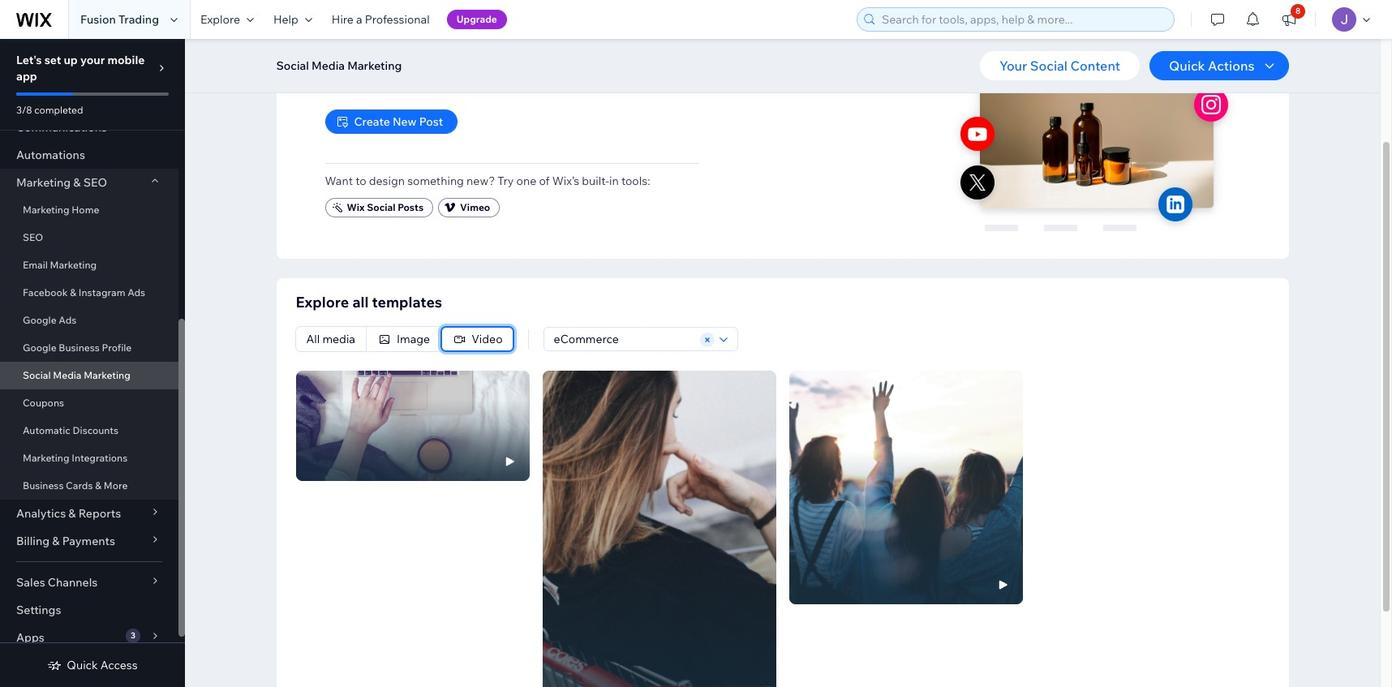 Task type: describe. For each thing, give the bounding box(es) containing it.
automatic discounts
[[23, 424, 119, 437]]

new?
[[467, 173, 495, 188]]

marketing down the profile
[[84, 369, 130, 381]]

sales channels button
[[0, 569, 179, 596]]

image button
[[367, 327, 441, 351]]

by
[[551, 60, 564, 75]]

home
[[72, 204, 99, 216]]

channels
[[48, 575, 98, 590]]

automations
[[16, 148, 85, 162]]

google for google ads
[[23, 314, 57, 326]]

videos
[[525, 37, 580, 58]]

3/8 completed
[[16, 104, 83, 116]]

wix social posts button
[[325, 198, 433, 217]]

apps
[[16, 631, 44, 645]]

try
[[498, 173, 514, 188]]

3
[[131, 631, 136, 641]]

cards
[[66, 480, 93, 492]]

& for reports
[[68, 506, 76, 521]]

coupons link
[[0, 389, 179, 417]]

help
[[273, 12, 298, 27]]

posts
[[398, 201, 424, 213]]

place,
[[518, 60, 549, 75]]

all
[[352, 293, 369, 312]]

professional
[[365, 12, 430, 27]]

mobile
[[107, 53, 145, 67]]

1 vertical spatial seo
[[23, 231, 43, 243]]

& for instagram
[[70, 286, 76, 299]]

help button
[[264, 0, 322, 39]]

1 vertical spatial to
[[360, 75, 371, 90]]

0 horizontal spatial social
[[374, 75, 404, 90]]

All categories field
[[549, 328, 698, 351]]

post
[[419, 114, 443, 129]]

seo link
[[0, 224, 179, 252]]

analytics & reports button
[[0, 500, 179, 527]]

design
[[369, 173, 405, 188]]

sidebar element
[[0, 0, 185, 687]]

social media marketing for social media marketing button
[[276, 58, 402, 73]]

automatic discounts link
[[0, 417, 179, 445]]

8
[[1296, 6, 1301, 16]]

marketing inside popup button
[[16, 175, 71, 190]]

0 vertical spatial to
[[584, 37, 601, 58]]

& for payments
[[52, 534, 60, 549]]

built-
[[582, 173, 609, 188]]

1 horizontal spatial ads
[[128, 286, 145, 299]]

create new post
[[354, 114, 443, 129]]

one inside the publish your photos and videos to social manage your online presence in one place, by publishing your site's media to social platforms.
[[495, 60, 515, 75]]

automatic
[[23, 424, 70, 437]]

facebook & instagram ads
[[23, 286, 145, 299]]

instagram
[[79, 286, 125, 299]]

email marketing
[[23, 259, 97, 271]]

marketing integrations
[[23, 452, 128, 464]]

1 horizontal spatial one
[[516, 173, 537, 188]]

communications button
[[0, 114, 179, 141]]

hire
[[332, 12, 354, 27]]

quick actions button
[[1150, 51, 1289, 80]]

create new post button
[[325, 109, 458, 133]]

all media
[[306, 332, 355, 346]]

explore for explore
[[200, 12, 240, 27]]

video
[[472, 332, 503, 346]]

vimeo
[[460, 201, 490, 213]]

social media marketing button
[[268, 54, 410, 78]]

up
[[64, 53, 78, 67]]

let's
[[16, 53, 42, 67]]

google business profile
[[23, 342, 132, 354]]

1 vertical spatial ads
[[59, 314, 77, 326]]

set
[[44, 53, 61, 67]]

marketing down automatic
[[23, 452, 69, 464]]

business cards & more
[[23, 480, 128, 492]]

your
[[1000, 58, 1028, 74]]

platforms.
[[407, 75, 460, 90]]

analytics & reports
[[16, 506, 121, 521]]

quick for quick actions
[[1169, 58, 1205, 74]]

explore all templates
[[296, 293, 442, 312]]

quick actions
[[1169, 58, 1255, 74]]

1 horizontal spatial in
[[609, 173, 619, 188]]

settings
[[16, 603, 61, 618]]

seo inside popup button
[[83, 175, 107, 190]]

email marketing link
[[0, 252, 179, 279]]

in inside the publish your photos and videos to social manage your online presence in one place, by publishing your site's media to social platforms.
[[483, 60, 493, 75]]

actions
[[1208, 58, 1255, 74]]

something
[[407, 173, 464, 188]]

create
[[354, 114, 390, 129]]

media for social media marketing button
[[312, 58, 345, 73]]

tools:
[[622, 173, 650, 188]]

marketing & seo
[[16, 175, 107, 190]]



Task type: vqa. For each thing, say whether or not it's contained in the screenshot.
leftmost Quick
yes



Task type: locate. For each thing, give the bounding box(es) containing it.
0 horizontal spatial explore
[[200, 12, 240, 27]]

google business profile link
[[0, 334, 179, 362]]

to down publish
[[360, 75, 371, 90]]

google ads
[[23, 314, 77, 326]]

facebook & instagram ads link
[[0, 279, 179, 307]]

your up "online"
[[389, 37, 426, 58]]

8 button
[[1272, 0, 1307, 39]]

google ads link
[[0, 307, 179, 334]]

quick left actions
[[1169, 58, 1205, 74]]

quick for quick access
[[67, 658, 98, 673]]

in left tools:
[[609, 173, 619, 188]]

1 vertical spatial one
[[516, 173, 537, 188]]

facebook
[[23, 286, 68, 299]]

& up home at the left of page
[[73, 175, 81, 190]]

marketing up the facebook & instagram ads
[[50, 259, 97, 271]]

media inside the all media button
[[322, 332, 355, 346]]

coupons
[[23, 397, 64, 409]]

1 vertical spatial explore
[[296, 293, 349, 312]]

0 horizontal spatial ads
[[59, 314, 77, 326]]

1 vertical spatial google
[[23, 342, 57, 354]]

social up create new post button
[[374, 75, 404, 90]]

media
[[325, 75, 358, 90], [322, 332, 355, 346]]

0 vertical spatial media
[[325, 75, 358, 90]]

2 vertical spatial to
[[356, 173, 366, 188]]

0 vertical spatial social media marketing
[[276, 58, 402, 73]]

1 vertical spatial business
[[23, 480, 64, 492]]

social media marketing for social media marketing link
[[23, 369, 130, 381]]

video button
[[442, 327, 513, 351]]

1 vertical spatial social media marketing
[[23, 369, 130, 381]]

photos
[[430, 37, 487, 58]]

ads right instagram
[[128, 286, 145, 299]]

online
[[397, 60, 429, 75]]

ads
[[128, 286, 145, 299], [59, 314, 77, 326]]

0 vertical spatial explore
[[200, 12, 240, 27]]

your left "online"
[[371, 60, 394, 75]]

media for social media marketing link
[[53, 369, 82, 381]]

& left more in the left bottom of the page
[[95, 480, 101, 492]]

3/8
[[16, 104, 32, 116]]

fusion
[[80, 12, 116, 27]]

manage
[[325, 60, 368, 75]]

your right up
[[80, 53, 105, 67]]

sales channels
[[16, 575, 98, 590]]

media right the all
[[322, 332, 355, 346]]

google
[[23, 314, 57, 326], [23, 342, 57, 354]]

and
[[491, 37, 522, 58]]

to up publishing
[[584, 37, 601, 58]]

marketing down the automations
[[16, 175, 71, 190]]

quick left the access
[[67, 658, 98, 673]]

1 horizontal spatial social media marketing
[[276, 58, 402, 73]]

seo down 'automations' link
[[83, 175, 107, 190]]

0 vertical spatial business
[[59, 342, 100, 354]]

marketing
[[347, 58, 402, 73], [16, 175, 71, 190], [23, 204, 69, 216], [50, 259, 97, 271], [84, 369, 130, 381], [23, 452, 69, 464]]

0 vertical spatial social
[[605, 37, 652, 58]]

0 horizontal spatial in
[[483, 60, 493, 75]]

to right want
[[356, 173, 366, 188]]

all
[[306, 332, 320, 346]]

0 vertical spatial one
[[495, 60, 515, 75]]

1 vertical spatial social
[[374, 75, 404, 90]]

& for seo
[[73, 175, 81, 190]]

explore for explore all templates
[[296, 293, 349, 312]]

google for google business profile
[[23, 342, 57, 354]]

hire a professional link
[[322, 0, 440, 39]]

all media button
[[296, 327, 366, 351]]

social up coupons
[[23, 369, 51, 381]]

Search for tools, apps, help & more... field
[[877, 8, 1169, 31]]

1 vertical spatial quick
[[67, 658, 98, 673]]

profile
[[102, 342, 132, 354]]

1 google from the top
[[23, 314, 57, 326]]

& right "billing"
[[52, 534, 60, 549]]

0 horizontal spatial seo
[[23, 231, 43, 243]]

seo up email
[[23, 231, 43, 243]]

0 horizontal spatial one
[[495, 60, 515, 75]]

0 vertical spatial ads
[[128, 286, 145, 299]]

app
[[16, 69, 37, 84]]

publishing
[[567, 60, 622, 75]]

1 horizontal spatial media
[[312, 58, 345, 73]]

in down and
[[483, 60, 493, 75]]

0 vertical spatial quick
[[1169, 58, 1205, 74]]

& inside popup button
[[73, 175, 81, 190]]

want to design something new? try one of wix's built-in tools:
[[325, 173, 650, 188]]

1 vertical spatial in
[[609, 173, 619, 188]]

social down help button
[[276, 58, 309, 73]]

billing & payments
[[16, 534, 115, 549]]

quick inside sidebar element
[[67, 658, 98, 673]]

integrations
[[72, 452, 128, 464]]

marketing down publish
[[347, 58, 402, 73]]

1 vertical spatial media
[[53, 369, 82, 381]]

seo
[[83, 175, 107, 190], [23, 231, 43, 243]]

0 horizontal spatial social media marketing
[[23, 369, 130, 381]]

2 google from the top
[[23, 342, 57, 354]]

business up "analytics"
[[23, 480, 64, 492]]

templates
[[372, 293, 442, 312]]

vimeo button
[[438, 198, 500, 217]]

social media marketing down publish
[[276, 58, 402, 73]]

0 horizontal spatial media
[[53, 369, 82, 381]]

0 horizontal spatial quick
[[67, 658, 98, 673]]

quick access button
[[47, 658, 138, 673]]

media inside the publish your photos and videos to social manage your online presence in one place, by publishing your site's media to social platforms.
[[325, 75, 358, 90]]

google down facebook
[[23, 314, 57, 326]]

1 horizontal spatial seo
[[83, 175, 107, 190]]

social up publishing
[[605, 37, 652, 58]]

let's set up your mobile app
[[16, 53, 145, 84]]

wix social posts
[[347, 201, 424, 213]]

publish
[[325, 37, 386, 58]]

social right wix
[[367, 201, 396, 213]]

your social content
[[1000, 58, 1121, 74]]

&
[[73, 175, 81, 190], [70, 286, 76, 299], [95, 480, 101, 492], [68, 506, 76, 521], [52, 534, 60, 549]]

0 vertical spatial in
[[483, 60, 493, 75]]

social right your
[[1030, 58, 1068, 74]]

automations link
[[0, 141, 179, 169]]

marketing inside button
[[347, 58, 402, 73]]

settings link
[[0, 596, 179, 624]]

sales
[[16, 575, 45, 590]]

1 vertical spatial media
[[322, 332, 355, 346]]

1 horizontal spatial social
[[605, 37, 652, 58]]

media inside button
[[312, 58, 345, 73]]

ads up google business profile
[[59, 314, 77, 326]]

new
[[393, 114, 417, 129]]

your left site's
[[625, 60, 649, 75]]

& inside dropdown button
[[68, 506, 76, 521]]

access
[[100, 658, 138, 673]]

quick inside quick actions button
[[1169, 58, 1205, 74]]

marketing down marketing & seo
[[23, 204, 69, 216]]

business
[[59, 342, 100, 354], [23, 480, 64, 492]]

fusion trading
[[80, 12, 159, 27]]

billing
[[16, 534, 50, 549]]

more
[[104, 480, 128, 492]]

content
[[1071, 58, 1121, 74]]

presence
[[432, 60, 481, 75]]

marketing integrations link
[[0, 445, 179, 472]]

wix's
[[552, 173, 580, 188]]

one down and
[[495, 60, 515, 75]]

want
[[325, 173, 353, 188]]

media inside sidebar element
[[53, 369, 82, 381]]

social media marketing
[[276, 58, 402, 73], [23, 369, 130, 381]]

social media marketing down google business profile
[[23, 369, 130, 381]]

trading
[[118, 12, 159, 27]]

0 vertical spatial media
[[312, 58, 345, 73]]

0 vertical spatial google
[[23, 314, 57, 326]]

business down google ads link at top left
[[59, 342, 100, 354]]

completed
[[34, 104, 83, 116]]

a
[[356, 12, 362, 27]]

1 horizontal spatial explore
[[296, 293, 349, 312]]

publish your photos and videos to social manage your online presence in one place, by publishing your site's media to social platforms.
[[325, 37, 677, 90]]

media down publish
[[312, 58, 345, 73]]

& inside popup button
[[52, 534, 60, 549]]

explore left help
[[200, 12, 240, 27]]

discounts
[[73, 424, 119, 437]]

social media marketing inside sidebar element
[[23, 369, 130, 381]]

social inside sidebar element
[[23, 369, 51, 381]]

one left of
[[516, 173, 537, 188]]

of
[[539, 173, 550, 188]]

google down google ads
[[23, 342, 57, 354]]

0 vertical spatial seo
[[83, 175, 107, 190]]

social media marketing inside button
[[276, 58, 402, 73]]

billing & payments button
[[0, 527, 179, 555]]

analytics
[[16, 506, 66, 521]]

1 horizontal spatial quick
[[1169, 58, 1205, 74]]

media down google business profile
[[53, 369, 82, 381]]

hire a professional
[[332, 12, 430, 27]]

& right facebook
[[70, 286, 76, 299]]

explore up the all media button
[[296, 293, 349, 312]]

upgrade button
[[447, 10, 507, 29]]

email
[[23, 259, 48, 271]]

your inside let's set up your mobile app
[[80, 53, 105, 67]]

marketing home
[[23, 204, 99, 216]]

& left reports
[[68, 506, 76, 521]]

media down publish
[[325, 75, 358, 90]]



